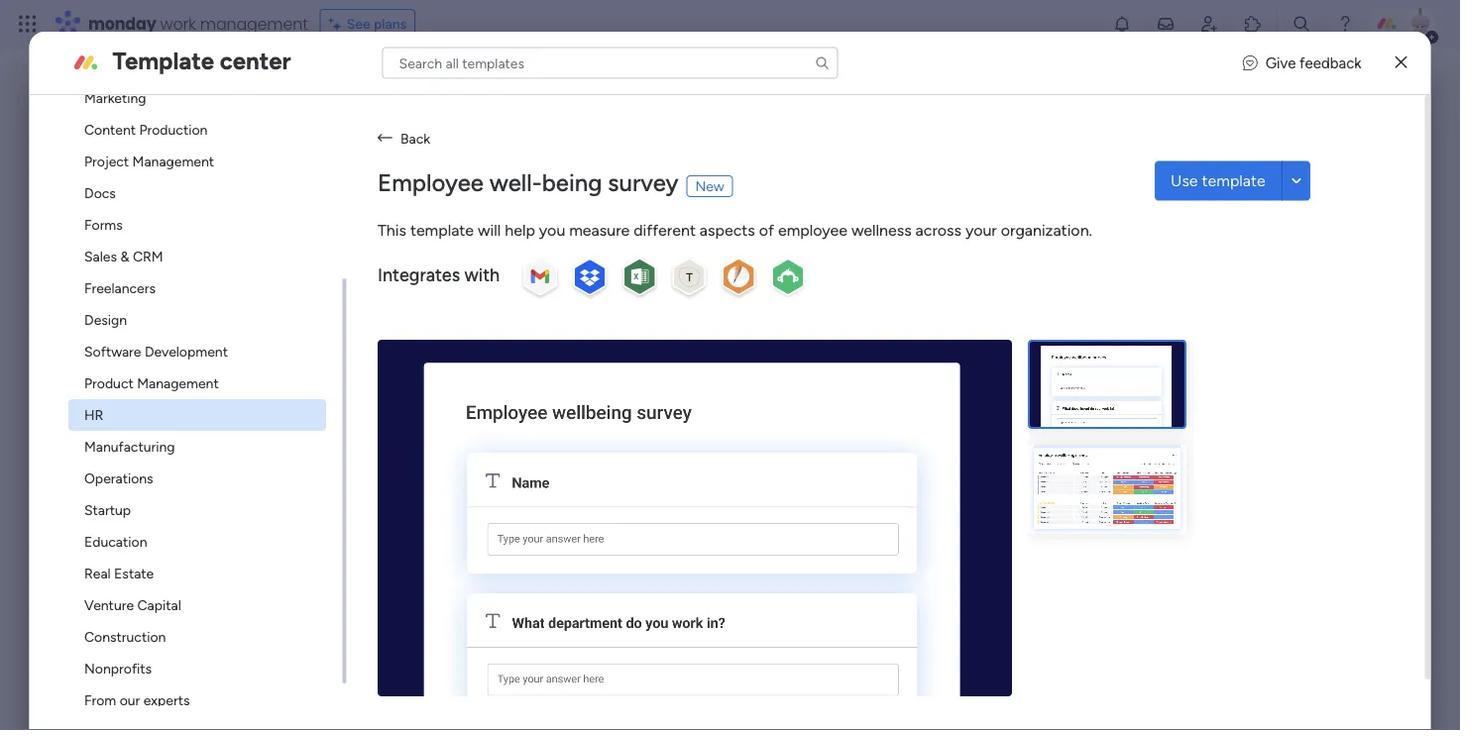 Task type: vqa. For each thing, say whether or not it's contained in the screenshot.
template center
yes



Task type: describe. For each thing, give the bounding box(es) containing it.
new
[[696, 178, 725, 195]]

content production
[[85, 121, 208, 138]]

docs
[[85, 185, 116, 202]]

use
[[1171, 171, 1198, 190]]

freelancers
[[85, 280, 156, 297]]

employee
[[378, 169, 484, 197]]

integrates
[[378, 264, 460, 285]]

give feedback link
[[1243, 52, 1361, 74]]

help
[[505, 221, 536, 240]]

production
[[140, 121, 208, 138]]

close image
[[1395, 56, 1407, 70]]

hr
[[85, 407, 104, 424]]

design
[[85, 312, 127, 329]]

apps image
[[1243, 14, 1263, 34]]

aspects
[[700, 221, 756, 240]]

&
[[121, 248, 130, 265]]

with
[[465, 264, 500, 285]]

software development
[[85, 343, 228, 360]]

capital
[[138, 597, 182, 614]]

venture
[[85, 597, 134, 614]]

monday work management
[[88, 12, 308, 35]]

help image
[[1335, 14, 1355, 34]]

feedback
[[1300, 54, 1361, 72]]

see
[[347, 15, 370, 32]]

of
[[759, 221, 775, 240]]

content
[[85, 121, 136, 138]]

across
[[916, 221, 962, 240]]

measure
[[570, 221, 630, 240]]

different
[[634, 221, 696, 240]]

real
[[85, 565, 111, 582]]

back
[[401, 130, 431, 146]]

software
[[85, 343, 142, 360]]

project management
[[85, 153, 215, 170]]

template for this
[[411, 221, 474, 240]]

search image
[[814, 55, 830, 71]]

select product image
[[18, 14, 38, 34]]

integrates with
[[378, 264, 500, 285]]

education
[[85, 534, 148, 551]]

from
[[85, 692, 117, 709]]

give
[[1265, 54, 1296, 72]]



Task type: locate. For each thing, give the bounding box(es) containing it.
crm
[[133, 248, 164, 265]]

center
[[220, 47, 291, 75]]

forms
[[85, 217, 123, 233]]

template center
[[112, 47, 291, 75]]

ruby anderson image
[[1405, 8, 1436, 40]]

this template will help you measure different aspects of employee wellness across your organization.
[[378, 221, 1093, 240]]

your
[[966, 221, 997, 240]]

manufacturing
[[85, 439, 175, 455]]

you
[[540, 221, 566, 240]]

template for use
[[1202, 171, 1266, 190]]

being
[[542, 169, 602, 197]]

1 vertical spatial template
[[411, 221, 474, 240]]

v2 user feedback image
[[1243, 52, 1258, 74]]

nonprofits
[[85, 661, 152, 677]]

employee
[[778, 221, 848, 240]]

search everything image
[[1292, 14, 1311, 34]]

management down production
[[133, 153, 215, 170]]

work
[[160, 12, 196, 35]]

None search field
[[382, 47, 838, 79]]

wellness
[[852, 221, 912, 240]]

operations
[[85, 470, 154, 487]]

construction
[[85, 629, 166, 646]]

template
[[112, 47, 214, 75]]

experts
[[144, 692, 190, 709]]

monday
[[88, 12, 156, 35]]

employee well-being survey
[[378, 169, 679, 197]]

management
[[200, 12, 308, 35]]

template
[[1202, 171, 1266, 190], [411, 221, 474, 240]]

marketing
[[85, 90, 147, 107]]

0 vertical spatial management
[[133, 153, 215, 170]]

0 vertical spatial template
[[1202, 171, 1266, 190]]

template right use
[[1202, 171, 1266, 190]]

project
[[85, 153, 129, 170]]

product management
[[85, 375, 219, 392]]

1 vertical spatial management
[[137, 375, 219, 392]]

use template
[[1171, 171, 1266, 190]]

arrow left image
[[378, 127, 393, 149]]

management for project management
[[133, 153, 215, 170]]

back button
[[378, 127, 1393, 149]]

management
[[133, 153, 215, 170], [137, 375, 219, 392]]

will
[[478, 221, 501, 240]]

see plans button
[[320, 9, 415, 39]]

this
[[378, 221, 407, 240]]

template up integrates with
[[411, 221, 474, 240]]

give feedback
[[1265, 54, 1361, 72]]

work management templates element
[[49, 51, 342, 717]]

template inside 'button'
[[1202, 171, 1266, 190]]

startup
[[85, 502, 131, 519]]

plans
[[374, 15, 407, 32]]

venture capital
[[85, 597, 182, 614]]

sales
[[85, 248, 117, 265]]

from our experts
[[85, 692, 190, 709]]

product
[[85, 375, 134, 392]]

survey
[[608, 169, 679, 197]]

0 horizontal spatial template
[[411, 221, 474, 240]]

inbox image
[[1156, 14, 1176, 34]]

estate
[[115, 565, 154, 582]]

organization.
[[1001, 221, 1093, 240]]

see plans
[[347, 15, 407, 32]]

Search all templates search field
[[382, 47, 838, 79]]

real estate
[[85, 565, 154, 582]]

1 horizontal spatial template
[[1202, 171, 1266, 190]]

invite members image
[[1199, 14, 1219, 34]]

use template button
[[1155, 161, 1282, 201]]

notifications image
[[1112, 14, 1132, 34]]

our
[[120, 692, 141, 709]]

sales & crm
[[85, 248, 164, 265]]

management for product management
[[137, 375, 219, 392]]

well-
[[490, 169, 542, 197]]

management down development
[[137, 375, 219, 392]]

development
[[145, 343, 228, 360]]



